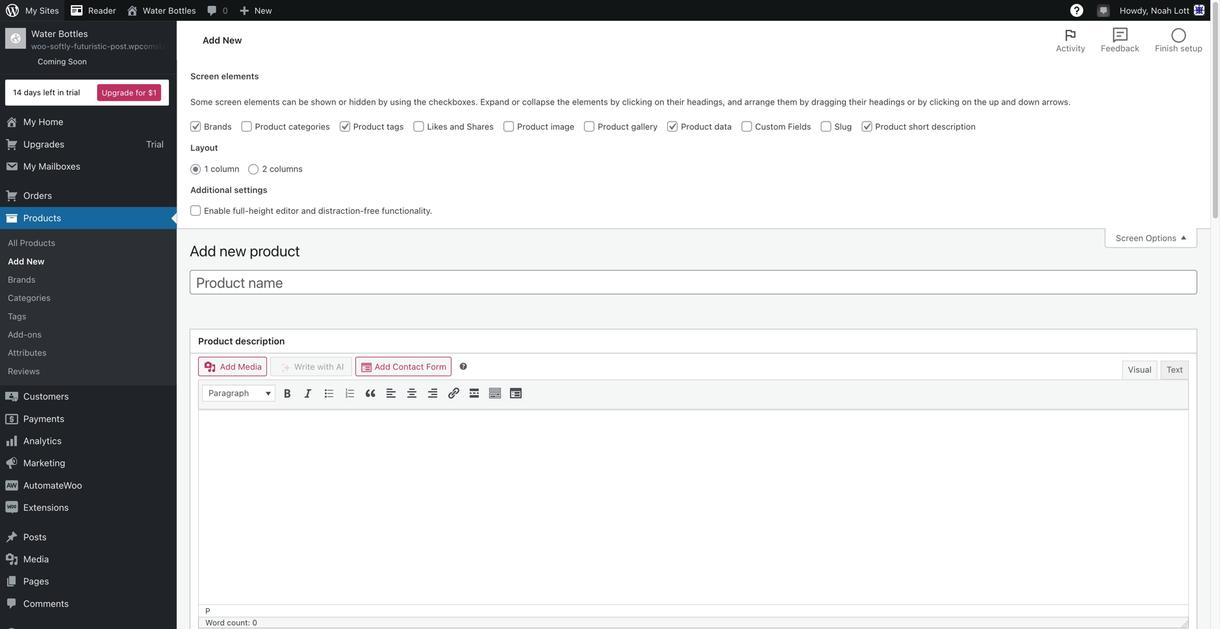 Task type: vqa. For each thing, say whether or not it's contained in the screenshot.
Reviews link
yes



Task type: locate. For each thing, give the bounding box(es) containing it.
1 horizontal spatial brands
[[204, 122, 232, 131]]

their up the product data checkbox at the right
[[667, 97, 685, 107]]

Enable full-height editor and distraction-free functionality. checkbox
[[190, 205, 201, 216]]

screen inside dropdown button
[[1116, 233, 1144, 243]]

brands up categories
[[8, 275, 35, 284]]

0 horizontal spatial bottles
[[58, 28, 88, 39]]

new down 0 link
[[223, 35, 242, 46]]

tab list
[[1049, 21, 1211, 60]]

2 clicking from the left
[[930, 97, 960, 107]]

finish
[[1155, 43, 1178, 53]]

shares
[[467, 122, 494, 131]]

2 vertical spatial my
[[23, 161, 36, 172]]

0 horizontal spatial the
[[414, 97, 427, 107]]

my sites link
[[0, 0, 64, 21]]

1 vertical spatial brands
[[8, 275, 35, 284]]

screen options button
[[1105, 229, 1198, 248]]

post.wpcomstaging.com
[[110, 42, 200, 51]]

0 left new link
[[223, 6, 228, 15]]

expand
[[480, 97, 510, 107]]

height
[[249, 206, 274, 216]]

finish setup button
[[1148, 21, 1211, 60]]

word
[[205, 618, 225, 627]]

up
[[989, 97, 999, 107]]

coming
[[38, 57, 66, 66]]

0 inside toolbar 'navigation'
[[223, 6, 228, 15]]

0 horizontal spatial brands
[[8, 275, 35, 284]]

0 horizontal spatial clicking
[[622, 97, 652, 107]]

the up image
[[557, 97, 570, 107]]

left
[[43, 88, 55, 97]]

Slug checkbox
[[821, 121, 832, 131]]

0 vertical spatial add new
[[203, 35, 242, 46]]

0 vertical spatial my
[[25, 6, 37, 15]]

add up paragraph at the left bottom of page
[[220, 362, 236, 371]]

free
[[364, 206, 380, 216]]

the left up
[[974, 97, 987, 107]]

upgrade for $1 button
[[97, 84, 161, 101]]

checkboxes.
[[429, 97, 478, 107]]

add new down all products
[[8, 256, 45, 266]]

1 horizontal spatial 0
[[252, 618, 257, 627]]

1 horizontal spatial media
[[238, 362, 262, 371]]

1 horizontal spatial add new
[[203, 35, 242, 46]]

description right the short
[[932, 122, 976, 131]]

add new down 0 link
[[203, 35, 242, 46]]

shown
[[311, 97, 336, 107]]

posts
[[23, 531, 47, 542]]

product right product image checkbox
[[517, 122, 548, 131]]

1 vertical spatial my
[[23, 116, 36, 127]]

1 horizontal spatial on
[[962, 97, 972, 107]]

0 horizontal spatial or
[[339, 97, 347, 107]]

media down product description
[[238, 362, 262, 371]]

1 horizontal spatial screen
[[1116, 233, 1144, 243]]

by up product short description
[[918, 97, 927, 107]]

their
[[667, 97, 685, 107], [849, 97, 867, 107]]

or
[[339, 97, 347, 107], [512, 97, 520, 107], [908, 97, 916, 107]]

1 column
[[202, 164, 239, 173]]

new right 0 link
[[255, 6, 272, 15]]

description up add media
[[235, 336, 285, 347]]

extensions link
[[0, 497, 177, 519]]

1 horizontal spatial water
[[143, 6, 166, 15]]

1
[[204, 164, 208, 173]]

write with ai
[[294, 362, 344, 371]]

0 horizontal spatial their
[[667, 97, 685, 107]]

my for my sites
[[25, 6, 37, 15]]

water inside water bottles link
[[143, 6, 166, 15]]

screen left options
[[1116, 233, 1144, 243]]

1 horizontal spatial description
[[932, 122, 976, 131]]

full-
[[233, 206, 249, 216]]

on up gallery
[[655, 97, 665, 107]]

by left using
[[378, 97, 388, 107]]

add left 'new'
[[190, 242, 216, 260]]

3 by from the left
[[800, 97, 809, 107]]

automatewoo
[[23, 480, 82, 491]]

1 or from the left
[[339, 97, 347, 107]]

1 vertical spatial media
[[23, 554, 49, 564]]

bottles up softly-
[[58, 28, 88, 39]]

elements up screen
[[221, 71, 259, 81]]

add inside add media button
[[220, 362, 236, 371]]

water inside water bottles woo-softly-futuristic-post.wpcomstaging.com coming soon
[[31, 28, 56, 39]]

0
[[223, 6, 228, 15], [252, 618, 257, 627]]

my for my mailboxes
[[23, 161, 36, 172]]

None radio
[[190, 164, 201, 175], [248, 164, 259, 175], [190, 164, 201, 175], [248, 164, 259, 175]]

brands inside the main menu navigation
[[8, 275, 35, 284]]

water bottles link
[[121, 0, 201, 21]]

my mailboxes
[[23, 161, 80, 172]]

Custom Fields checkbox
[[742, 121, 752, 131]]

arrows.
[[1042, 97, 1071, 107]]

can
[[282, 97, 296, 107]]

0 right count:
[[252, 618, 257, 627]]

days
[[24, 88, 41, 97]]

marketing
[[23, 458, 65, 468]]

my left sites
[[25, 6, 37, 15]]

1 horizontal spatial new
[[223, 35, 242, 46]]

my down upgrades
[[23, 161, 36, 172]]

payments link
[[0, 408, 177, 430]]

1 vertical spatial 0
[[252, 618, 257, 627]]

bottles for water bottles woo-softly-futuristic-post.wpcomstaging.com coming soon
[[58, 28, 88, 39]]

1 horizontal spatial or
[[512, 97, 520, 107]]

0 vertical spatial bottles
[[168, 6, 196, 15]]

write
[[294, 362, 315, 371]]

0 horizontal spatial add new
[[8, 256, 45, 266]]

the right using
[[414, 97, 427, 107]]

howdy,
[[1120, 6, 1149, 15]]

and left arrange
[[728, 97, 742, 107]]

add new product
[[190, 242, 300, 260]]

0 vertical spatial description
[[932, 122, 976, 131]]

feedback
[[1101, 43, 1140, 53]]

brands right brands checkbox
[[204, 122, 232, 131]]

attributes
[[8, 348, 47, 358]]

2 vertical spatial new
[[26, 256, 45, 266]]

0 horizontal spatial on
[[655, 97, 665, 107]]

some
[[190, 97, 213, 107]]

add new link
[[0, 252, 177, 270]]

product right product gallery option
[[598, 122, 629, 131]]

down
[[1019, 97, 1040, 107]]

new down all products
[[26, 256, 45, 266]]

0 horizontal spatial new
[[26, 256, 45, 266]]

add new
[[203, 35, 242, 46], [8, 256, 45, 266]]

add left contact
[[375, 362, 390, 371]]

1 vertical spatial water
[[31, 28, 56, 39]]

1 vertical spatial bottles
[[58, 28, 88, 39]]

likes and shares
[[427, 122, 494, 131]]

product up add media button at bottom left
[[198, 336, 233, 347]]

water up woo-
[[31, 28, 56, 39]]

describe this product. what makes it unique? what are its most important features? image
[[458, 361, 469, 372]]

2 horizontal spatial or
[[908, 97, 916, 107]]

likes
[[427, 122, 448, 131]]

product for product data
[[681, 122, 712, 131]]

tab list containing activity
[[1049, 21, 1211, 60]]

product right product categories 'checkbox'
[[255, 122, 286, 131]]

product for product tags
[[353, 122, 384, 131]]

2 or from the left
[[512, 97, 520, 107]]

add down all
[[8, 256, 24, 266]]

pages
[[23, 576, 49, 587]]

2 horizontal spatial the
[[974, 97, 987, 107]]

my left home
[[23, 116, 36, 127]]

column
[[211, 164, 239, 173]]

3 or from the left
[[908, 97, 916, 107]]

tags
[[8, 311, 26, 321]]

product right the product data checkbox at the right
[[681, 122, 712, 131]]

0 vertical spatial 0
[[223, 6, 228, 15]]

softly-
[[50, 42, 74, 51]]

0 vertical spatial products
[[23, 212, 61, 223]]

add down 0 link
[[203, 35, 220, 46]]

on left up
[[962, 97, 972, 107]]

reviews
[[8, 366, 40, 376]]

text button
[[1161, 361, 1189, 379]]

clicking up product short description
[[930, 97, 960, 107]]

0 vertical spatial media
[[238, 362, 262, 371]]

1 clicking from the left
[[622, 97, 652, 107]]

or right expand on the left top of the page
[[512, 97, 520, 107]]

2 horizontal spatial new
[[255, 6, 272, 15]]

by up the product gallery at the top of the page
[[611, 97, 620, 107]]

1 vertical spatial new
[[223, 35, 242, 46]]

for
[[136, 88, 146, 97]]

product short description
[[876, 122, 976, 131]]

my mailboxes link
[[0, 155, 177, 178]]

products
[[23, 212, 61, 223], [20, 238, 55, 248]]

my for my home
[[23, 116, 36, 127]]

1 horizontal spatial bottles
[[168, 6, 196, 15]]

description
[[932, 122, 976, 131], [235, 336, 285, 347]]

product right product tags option
[[353, 122, 384, 131]]

mailboxes
[[39, 161, 80, 172]]

in
[[57, 88, 64, 97]]

reviews link
[[0, 362, 177, 380]]

product image
[[517, 122, 575, 131]]

and
[[728, 97, 742, 107], [1002, 97, 1016, 107], [450, 122, 465, 131], [301, 206, 316, 216]]

bottles inside water bottles woo-softly-futuristic-post.wpcomstaging.com coming soon
[[58, 28, 88, 39]]

screen for screen elements
[[190, 71, 219, 81]]

Product data checkbox
[[668, 121, 678, 131]]

water up "post.wpcomstaging.com" at the top
[[143, 6, 166, 15]]

arrange
[[745, 97, 775, 107]]

media up pages
[[23, 554, 49, 564]]

product right product short description option
[[876, 122, 907, 131]]

products right all
[[20, 238, 55, 248]]

clicking up gallery
[[622, 97, 652, 107]]

water bottles woo-softly-futuristic-post.wpcomstaging.com coming soon
[[31, 28, 200, 66]]

1 vertical spatial screen
[[1116, 233, 1144, 243]]

screen
[[190, 71, 219, 81], [1116, 233, 1144, 243]]

options
[[1146, 233, 1177, 243]]

water
[[143, 6, 166, 15], [31, 28, 56, 39]]

my inside toolbar 'navigation'
[[25, 6, 37, 15]]

word count: 0
[[205, 618, 257, 627]]

0 vertical spatial new
[[255, 6, 272, 15]]

2 by from the left
[[611, 97, 620, 107]]

1 horizontal spatial their
[[849, 97, 867, 107]]

add media button
[[198, 357, 267, 376]]

1 vertical spatial add new
[[8, 256, 45, 266]]

new inside the main menu navigation
[[26, 256, 45, 266]]

screen up some
[[190, 71, 219, 81]]

or right shown
[[339, 97, 347, 107]]

0 horizontal spatial description
[[235, 336, 285, 347]]

0 vertical spatial brands
[[204, 122, 232, 131]]

1 horizontal spatial the
[[557, 97, 570, 107]]

product down 'new'
[[196, 274, 245, 291]]

0 horizontal spatial water
[[31, 28, 56, 39]]

1 horizontal spatial clicking
[[930, 97, 960, 107]]

bottles left 0 link
[[168, 6, 196, 15]]

0 vertical spatial screen
[[190, 71, 219, 81]]

products down orders
[[23, 212, 61, 223]]

bottles inside toolbar 'navigation'
[[168, 6, 196, 15]]

by right them
[[800, 97, 809, 107]]

visual button
[[1122, 361, 1158, 379]]

custom
[[755, 122, 786, 131]]

0 horizontal spatial media
[[23, 554, 49, 564]]

paragraph
[[209, 388, 249, 398]]

or right headings
[[908, 97, 916, 107]]

0 horizontal spatial screen
[[190, 71, 219, 81]]

new
[[220, 242, 246, 260]]

their up product short description option
[[849, 97, 867, 107]]

comments
[[23, 598, 69, 609]]

columns
[[270, 164, 303, 173]]

0 vertical spatial water
[[143, 6, 166, 15]]

ons
[[27, 330, 42, 339]]

0 horizontal spatial 0
[[223, 6, 228, 15]]



Task type: describe. For each thing, give the bounding box(es) containing it.
add inside "add new" link
[[8, 256, 24, 266]]

4 by from the left
[[918, 97, 927, 107]]

distraction-
[[318, 206, 364, 216]]

contact
[[393, 362, 424, 371]]

enable full-height editor and distraction-free functionality.
[[204, 206, 432, 216]]

reader link
[[64, 0, 121, 21]]

tags
[[387, 122, 404, 131]]

products link
[[0, 207, 177, 229]]

elements left can
[[244, 97, 280, 107]]

text
[[1167, 364, 1183, 374]]

2 the from the left
[[557, 97, 570, 107]]

layout
[[190, 143, 218, 153]]

and right the likes
[[450, 122, 465, 131]]

product gallery
[[598, 122, 658, 131]]

14 days left in trial
[[13, 88, 80, 97]]

1 their from the left
[[667, 97, 685, 107]]

activity button
[[1049, 21, 1094, 60]]

editor
[[276, 206, 299, 216]]

2 on from the left
[[962, 97, 972, 107]]

all products link
[[0, 234, 177, 252]]

payments
[[23, 413, 64, 424]]

1 vertical spatial products
[[20, 238, 55, 248]]

hidden
[[349, 97, 376, 107]]

analytics
[[23, 435, 62, 446]]

name
[[248, 274, 283, 291]]

product for product image
[[517, 122, 548, 131]]

toolbar navigation
[[0, 0, 1211, 23]]

new link
[[233, 0, 277, 21]]

customers
[[23, 391, 69, 402]]

functionality.
[[382, 206, 432, 216]]

Product name text field
[[190, 270, 1198, 295]]

image
[[551, 122, 575, 131]]

soon
[[68, 57, 87, 66]]

$1
[[148, 88, 157, 97]]

product description
[[198, 336, 285, 347]]

3 the from the left
[[974, 97, 987, 107]]

additional
[[190, 185, 232, 195]]

water for water bottles
[[143, 6, 166, 15]]

home
[[39, 116, 63, 127]]

data
[[715, 122, 732, 131]]

screen options
[[1116, 233, 1177, 243]]

notification image
[[1099, 5, 1109, 15]]

and right up
[[1002, 97, 1016, 107]]

paragraph button
[[203, 385, 275, 401]]

1 by from the left
[[378, 97, 388, 107]]

with
[[317, 362, 334, 371]]

extensions
[[23, 502, 69, 513]]

categories
[[8, 293, 51, 303]]

marketing link
[[0, 452, 177, 474]]

ai
[[336, 362, 344, 371]]

product for product description
[[198, 336, 233, 347]]

add contact form
[[372, 362, 447, 371]]

collapse
[[522, 97, 555, 107]]

slug
[[835, 122, 852, 131]]

lott
[[1174, 6, 1190, 15]]

Product categories checkbox
[[241, 121, 252, 131]]

enable
[[204, 206, 231, 216]]

water for water bottles woo-softly-futuristic-post.wpcomstaging.com coming soon
[[31, 28, 56, 39]]

automatewoo link
[[0, 474, 177, 497]]

tags link
[[0, 307, 177, 325]]

headings,
[[687, 97, 725, 107]]

my home
[[23, 116, 63, 127]]

customers link
[[0, 385, 177, 408]]

2 their from the left
[[849, 97, 867, 107]]

Brands checkbox
[[190, 121, 201, 131]]

finish setup
[[1155, 43, 1203, 53]]

fields
[[788, 122, 811, 131]]

upgrade
[[102, 88, 133, 97]]

paragraph button
[[202, 385, 276, 401]]

visual
[[1128, 364, 1152, 374]]

product for product short description
[[876, 122, 907, 131]]

0 link
[[201, 0, 233, 21]]

new inside toolbar 'navigation'
[[255, 6, 272, 15]]

1 on from the left
[[655, 97, 665, 107]]

product for product categories
[[255, 122, 286, 131]]

Product tags checkbox
[[340, 121, 350, 131]]

add new inside the main menu navigation
[[8, 256, 45, 266]]

additional settings
[[190, 185, 268, 195]]

p
[[205, 606, 210, 615]]

elements up product gallery option
[[572, 97, 608, 107]]

and right editor
[[301, 206, 316, 216]]

add inside button
[[375, 362, 390, 371]]

short
[[909, 122, 930, 131]]

screen
[[215, 97, 242, 107]]

orders link
[[0, 185, 177, 207]]

product for product gallery
[[598, 122, 629, 131]]

Product image checkbox
[[504, 121, 514, 131]]

trial
[[66, 88, 80, 97]]

all
[[8, 238, 18, 248]]

comments link
[[0, 593, 177, 615]]

noah
[[1151, 6, 1172, 15]]

product
[[250, 242, 300, 260]]

media inside add media button
[[238, 362, 262, 371]]

Likes and Shares checkbox
[[414, 121, 424, 131]]

media inside media link
[[23, 554, 49, 564]]

Product gallery checkbox
[[584, 121, 595, 131]]

1 vertical spatial description
[[235, 336, 285, 347]]

feedback button
[[1094, 21, 1148, 60]]

categories link
[[0, 289, 177, 307]]

woo-
[[31, 42, 50, 51]]

p button
[[205, 606, 210, 615]]

trial
[[146, 139, 164, 149]]

product for product name
[[196, 274, 245, 291]]

all products
[[8, 238, 55, 248]]

screen for screen options
[[1116, 233, 1144, 243]]

my home link
[[0, 111, 177, 133]]

main menu navigation
[[0, 21, 200, 629]]

2 columns
[[260, 164, 303, 173]]

water bottles
[[143, 6, 196, 15]]

futuristic-
[[74, 42, 110, 51]]

categories
[[289, 122, 330, 131]]

product tags
[[353, 122, 404, 131]]

attributes link
[[0, 344, 177, 362]]

count:
[[227, 618, 250, 627]]

1 the from the left
[[414, 97, 427, 107]]

add media
[[218, 362, 262, 371]]

sites
[[40, 6, 59, 15]]

bottles for water bottles
[[168, 6, 196, 15]]

some screen elements can be shown or hidden by using the checkboxes.   expand or collapse the elements by clicking on their headings, and arrange them by dragging their headings or by clicking on the up and down arrows.
[[190, 97, 1071, 107]]

Product short description checkbox
[[862, 121, 872, 131]]

add contact form button
[[356, 357, 452, 376]]



